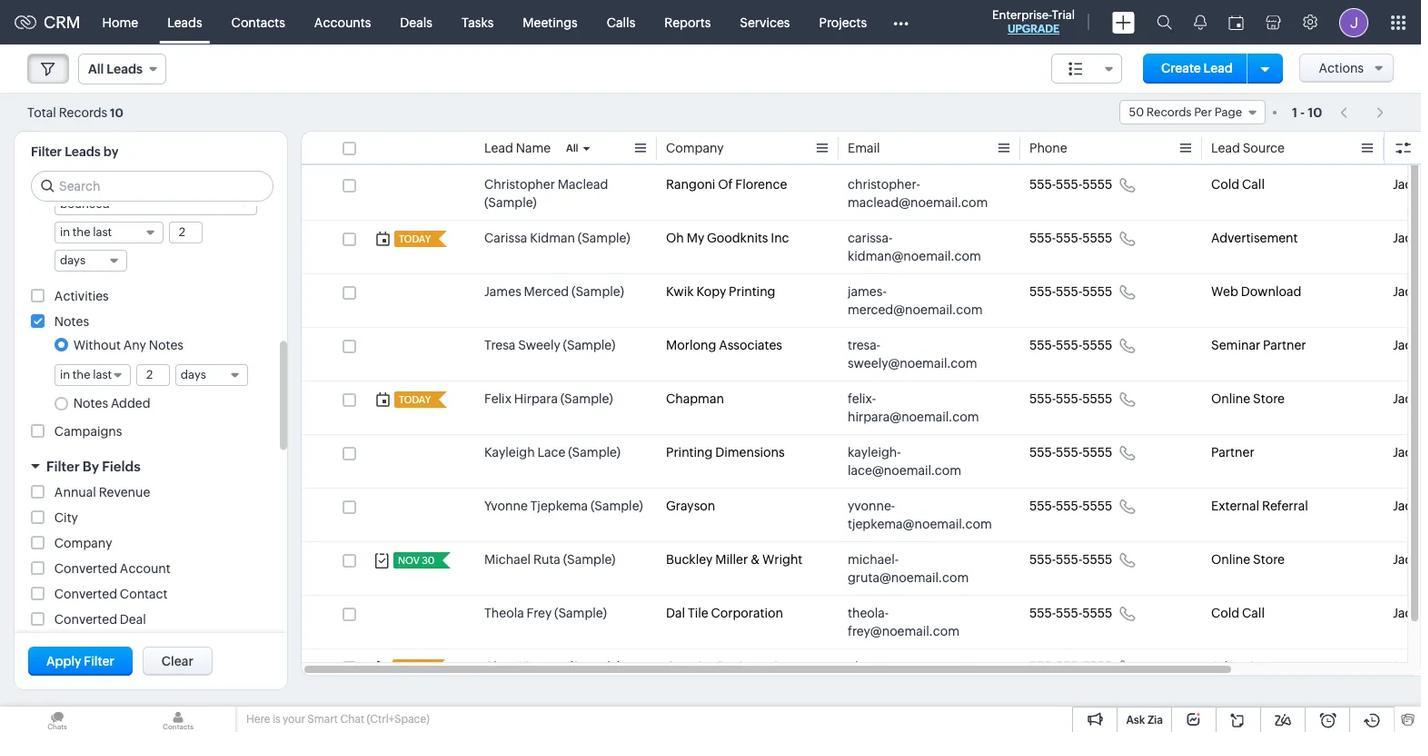 Task type: locate. For each thing, give the bounding box(es) containing it.
page
[[1215, 105, 1242, 119]]

nov 30 link
[[393, 553, 436, 569]]

converted down converted contact
[[54, 613, 117, 627]]

days field up activities
[[55, 250, 127, 272]]

annual
[[54, 485, 96, 500]]

carissa-
[[848, 231, 893, 245]]

associates
[[719, 338, 782, 353]]

0 vertical spatial last
[[93, 226, 112, 239]]

1 cold from the top
[[1211, 177, 1240, 192]]

the down 'without'
[[72, 368, 90, 381]]

2 last from the top
[[93, 368, 112, 381]]

1 store from the top
[[1253, 392, 1285, 406]]

3 5555 from the top
[[1083, 284, 1113, 299]]

10
[[1308, 105, 1322, 120], [110, 106, 123, 120]]

2 horizontal spatial leads
[[167, 15, 202, 30]]

2 vertical spatial notes
[[73, 396, 108, 411]]

1 vertical spatial the
[[72, 368, 90, 381]]

in down bounced
[[60, 226, 70, 239]]

555-
[[1030, 177, 1056, 192], [1056, 177, 1083, 192], [1030, 231, 1056, 245], [1056, 231, 1083, 245], [1030, 284, 1056, 299], [1056, 284, 1083, 299], [1030, 338, 1056, 353], [1056, 338, 1083, 353], [1030, 392, 1056, 406], [1056, 392, 1083, 406], [1030, 445, 1056, 460], [1056, 445, 1083, 460], [1030, 499, 1056, 513], [1056, 499, 1083, 513], [1030, 553, 1056, 567], [1056, 553, 1083, 567], [1030, 606, 1056, 621], [1056, 606, 1083, 621], [1030, 660, 1056, 674], [1056, 660, 1083, 674]]

records right 50
[[1147, 105, 1192, 119]]

1 jacob from the top
[[1393, 177, 1421, 192]]

chats image
[[0, 707, 115, 732]]

hirpara
[[514, 392, 558, 406]]

city
[[54, 511, 78, 525]]

7 jacob from the top
[[1393, 499, 1421, 513]]

kitzman
[[518, 660, 566, 674]]

external referral
[[1211, 499, 1308, 513]]

1 horizontal spatial leads
[[107, 62, 143, 76]]

5555 for tresa- sweely@noemail.com
[[1083, 338, 1113, 353]]

0 horizontal spatial partner
[[1211, 445, 1255, 460]]

bounced
[[60, 198, 110, 211]]

10 up by
[[110, 106, 123, 120]]

1 vertical spatial call
[[1242, 606, 1265, 621]]

cold call for theola- frey@noemail.com
[[1211, 606, 1265, 621]]

campaigns
[[54, 424, 122, 439]]

10 5555 from the top
[[1083, 660, 1113, 674]]

0 vertical spatial today link
[[394, 231, 433, 247]]

profile element
[[1329, 0, 1379, 44]]

total
[[27, 105, 56, 120]]

0 horizontal spatial company
[[54, 536, 112, 551]]

(sample) for christopher maclead (sample)
[[484, 195, 537, 210]]

today for carissa kidman (sample)
[[399, 234, 431, 244]]

deal
[[120, 613, 146, 627]]

in the last field down bounced
[[55, 222, 164, 244]]

online for michael- gruta@noemail.com
[[1211, 553, 1251, 567]]

0 vertical spatial all
[[88, 62, 104, 76]]

1 vertical spatial filter
[[46, 459, 80, 474]]

chau kitzman (sample)
[[484, 660, 621, 674]]

3 jacob from the top
[[1393, 284, 1421, 299]]

1 horizontal spatial 10
[[1308, 105, 1322, 120]]

9 555-555-5555 from the top
[[1030, 606, 1113, 621]]

last down bounced
[[93, 226, 112, 239]]

(sample) right tjepkema
[[591, 499, 643, 513]]

maclead@noemail.com
[[848, 195, 988, 210]]

filter down total on the top left
[[31, 144, 62, 159]]

5 jacob from the top
[[1393, 392, 1421, 406]]

1 vertical spatial online
[[1211, 553, 1251, 567]]

yvonne tjepkema (sample)
[[484, 499, 643, 513]]

all up total records 10
[[88, 62, 104, 76]]

5 5555 from the top
[[1083, 392, 1113, 406]]

advertisement
[[1211, 231, 1298, 245], [1211, 660, 1298, 674]]

company up rangoni
[[666, 141, 724, 155]]

in the last down bounced
[[60, 226, 112, 239]]

None text field
[[170, 223, 202, 243]]

trial
[[1052, 8, 1075, 22]]

create lead button
[[1143, 54, 1251, 84]]

0 vertical spatial filter
[[31, 144, 62, 159]]

tasks
[[462, 15, 494, 30]]

8 5555 from the top
[[1083, 553, 1113, 567]]

annual revenue
[[54, 485, 150, 500]]

1 vertical spatial days
[[181, 368, 206, 381]]

in the last for in the last field related to leftmost days 'field'
[[60, 226, 112, 239]]

1 cold call from the top
[[1211, 177, 1265, 192]]

online
[[1211, 392, 1251, 406], [1211, 553, 1251, 567]]

1 vertical spatial days field
[[175, 364, 248, 386]]

inc
[[771, 231, 789, 245]]

buckley miller & wright
[[666, 553, 803, 567]]

1 vertical spatial cold call
[[1211, 606, 1265, 621]]

in for leftmost days 'field'
[[60, 226, 70, 239]]

0 vertical spatial partner
[[1263, 338, 1306, 353]]

1 vertical spatial printing
[[666, 445, 713, 460]]

leads for filter leads by
[[65, 144, 101, 159]]

contact
[[120, 587, 168, 602]]

online store
[[1211, 392, 1285, 406], [1211, 553, 1285, 567]]

leads left by
[[65, 144, 101, 159]]

yvonne- tjepkema@noemail.com
[[848, 499, 992, 532]]

jacob for kayleigh- lace@noemail.com
[[1393, 445, 1421, 460]]

5 555-555-5555 from the top
[[1030, 392, 1113, 406]]

50 records per page
[[1129, 105, 1242, 119]]

frey@noemail.com
[[848, 624, 960, 639]]

0 vertical spatial days field
[[55, 250, 127, 272]]

converted for converted contact
[[54, 587, 117, 602]]

notes right "any"
[[149, 338, 184, 352]]

ruta
[[533, 553, 561, 567]]

converted up converted deal
[[54, 587, 117, 602]]

(sample) right the kidman
[[578, 231, 630, 245]]

james- merced@noemail.com
[[848, 284, 983, 317]]

michael
[[484, 553, 531, 567]]

today link for chau
[[393, 660, 431, 676]]

0 vertical spatial notes
[[54, 315, 89, 329]]

records for total
[[59, 105, 107, 120]]

partner up external
[[1211, 445, 1255, 460]]

(sample) right hirpara at the bottom left of page
[[561, 392, 613, 406]]

10 for total records 10
[[110, 106, 123, 120]]

0 vertical spatial company
[[666, 141, 724, 155]]

10 555-555-5555 from the top
[[1030, 660, 1113, 674]]

notes for notes
[[54, 315, 89, 329]]

1 call from the top
[[1242, 177, 1265, 192]]

michael ruta (sample)
[[484, 553, 616, 567]]

morlong associates
[[666, 338, 782, 353]]

without
[[73, 338, 121, 352]]

filter
[[31, 144, 62, 159], [46, 459, 80, 474], [84, 654, 114, 669]]

6 555-555-5555 from the top
[[1030, 445, 1113, 460]]

today for chau kitzman (sample)
[[397, 662, 429, 673]]

navigation
[[1331, 99, 1394, 125]]

5555
[[1083, 177, 1113, 192], [1083, 231, 1113, 245], [1083, 284, 1113, 299], [1083, 338, 1113, 353], [1083, 392, 1113, 406], [1083, 445, 1113, 460], [1083, 499, 1113, 513], [1083, 553, 1113, 567], [1083, 606, 1113, 621], [1083, 660, 1113, 674]]

0 horizontal spatial days
[[60, 254, 85, 267]]

lace@noemail.com
[[848, 463, 962, 478]]

jacob for james- merced@noemail.com
[[1393, 284, 1421, 299]]

1 vertical spatial advertisement
[[1211, 660, 1298, 674]]

555-555-5555 for christopher- maclead@noemail.com
[[1030, 177, 1113, 192]]

days
[[60, 254, 85, 267], [181, 368, 206, 381]]

10 jacob from the top
[[1393, 660, 1421, 674]]

christopher
[[484, 177, 555, 192]]

calls
[[607, 15, 635, 30]]

2 converted from the top
[[54, 587, 117, 602]]

the
[[72, 226, 90, 239], [72, 368, 90, 381]]

in
[[60, 226, 70, 239], [60, 368, 70, 381]]

2 in the last field from the top
[[55, 364, 131, 386]]

online for felix- hirpara@noemail.com
[[1211, 392, 1251, 406]]

in up campaigns
[[60, 368, 70, 381]]

felix- hirpara@noemail.com link
[[848, 390, 993, 426]]

7 5555 from the top
[[1083, 499, 1113, 513]]

felix hirpara (sample)
[[484, 392, 613, 406]]

0 vertical spatial cold
[[1211, 177, 1240, 192]]

5555 for christopher- maclead@noemail.com
[[1083, 177, 1113, 192]]

9 5555 from the top
[[1083, 606, 1113, 621]]

row group containing christopher maclead (sample)
[[302, 167, 1421, 703]]

1 horizontal spatial all
[[566, 143, 579, 154]]

partner right seminar
[[1263, 338, 1306, 353]]

zia
[[1148, 714, 1163, 727]]

leads right "home" link
[[167, 15, 202, 30]]

size image
[[1069, 61, 1083, 77]]

(sample) right frey
[[554, 606, 607, 621]]

in for right days 'field'
[[60, 368, 70, 381]]

the down bounced
[[72, 226, 90, 239]]

1 horizontal spatial records
[[1147, 105, 1192, 119]]

jacob for christopher- maclead@noemail.com
[[1393, 177, 1421, 192]]

meetings
[[523, 15, 578, 30]]

leads down "home" link
[[107, 62, 143, 76]]

(sample) for michael ruta (sample)
[[563, 553, 616, 567]]

days field down without any notes
[[175, 364, 248, 386]]

555-555-5555
[[1030, 177, 1113, 192], [1030, 231, 1113, 245], [1030, 284, 1113, 299], [1030, 338, 1113, 353], [1030, 392, 1113, 406], [1030, 445, 1113, 460], [1030, 499, 1113, 513], [1030, 553, 1113, 567], [1030, 606, 1113, 621], [1030, 660, 1113, 674]]

in the last down 'without'
[[60, 368, 112, 381]]

felix- hirpara@noemail.com
[[848, 392, 979, 424]]

last down 'without'
[[93, 368, 112, 381]]

online down seminar
[[1211, 392, 1251, 406]]

0 vertical spatial advertisement
[[1211, 231, 1298, 245]]

1 5555 from the top
[[1083, 177, 1113, 192]]

leads inside field
[[107, 62, 143, 76]]

filter right apply
[[84, 654, 114, 669]]

(sample) inside "christopher maclead (sample)"
[[484, 195, 537, 210]]

1 vertical spatial in the last
[[60, 368, 112, 381]]

filter by fields button
[[15, 451, 287, 483]]

without any notes
[[73, 338, 184, 352]]

theola frey (sample) link
[[484, 604, 607, 622]]

1 vertical spatial partner
[[1211, 445, 1255, 460]]

creative business systems
[[666, 660, 822, 674]]

0 vertical spatial store
[[1253, 392, 1285, 406]]

filter left by
[[46, 459, 80, 474]]

1 in from the top
[[60, 226, 70, 239]]

upgrade
[[1008, 23, 1060, 35]]

1 in the last from the top
[[60, 226, 112, 239]]

notes down activities
[[54, 315, 89, 329]]

10 inside total records 10
[[110, 106, 123, 120]]

filter for filter by fields
[[46, 459, 80, 474]]

2 vertical spatial today link
[[393, 660, 431, 676]]

None text field
[[137, 365, 169, 385]]

0 vertical spatial today
[[399, 234, 431, 244]]

0 vertical spatial printing
[[729, 284, 776, 299]]

create menu image
[[1112, 11, 1135, 33]]

50
[[1129, 105, 1144, 119]]

0 vertical spatial cold call
[[1211, 177, 1265, 192]]

(sample) for kayleigh lace (sample)
[[568, 445, 621, 460]]

jacob for tresa- sweely@noemail.com
[[1393, 338, 1421, 353]]

0 vertical spatial in
[[60, 226, 70, 239]]

6 5555 from the top
[[1083, 445, 1113, 460]]

rangoni
[[666, 177, 716, 192]]

0 vertical spatial online
[[1211, 392, 1251, 406]]

10 right the - at the right of page
[[1308, 105, 1322, 120]]

records inside field
[[1147, 105, 1192, 119]]

(sample) right the ruta
[[563, 553, 616, 567]]

2 vertical spatial today
[[397, 662, 429, 673]]

morlong
[[666, 338, 716, 353]]

(sample) down "christopher"
[[484, 195, 537, 210]]

1 converted from the top
[[54, 562, 117, 576]]

4 5555 from the top
[[1083, 338, 1113, 353]]

printing up grayson
[[666, 445, 713, 460]]

jacob for felix- hirpara@noemail.com
[[1393, 392, 1421, 406]]

30
[[422, 555, 435, 566]]

(sample) right lace
[[568, 445, 621, 460]]

2 5555 from the top
[[1083, 231, 1113, 245]]

source
[[1243, 141, 1285, 155]]

printing right kopy
[[729, 284, 776, 299]]

2 555-555-5555 from the top
[[1030, 231, 1113, 245]]

1 vertical spatial last
[[93, 368, 112, 381]]

converted up converted contact
[[54, 562, 117, 576]]

2 store from the top
[[1253, 553, 1285, 567]]

crm link
[[15, 13, 81, 32]]

0 vertical spatial online store
[[1211, 392, 1285, 406]]

2 cold from the top
[[1211, 606, 1240, 621]]

2 the from the top
[[72, 368, 90, 381]]

2 vertical spatial leads
[[65, 144, 101, 159]]

3 555-555-5555 from the top
[[1030, 284, 1113, 299]]

all inside all leads field
[[88, 62, 104, 76]]

notes up campaigns
[[73, 396, 108, 411]]

2 online store from the top
[[1211, 553, 1285, 567]]

0 vertical spatial leads
[[167, 15, 202, 30]]

(sample)
[[484, 195, 537, 210], [578, 231, 630, 245], [572, 284, 624, 299], [563, 338, 616, 353], [561, 392, 613, 406], [568, 445, 621, 460], [591, 499, 643, 513], [563, 553, 616, 567], [554, 606, 607, 621], [569, 660, 621, 674]]

1 online store from the top
[[1211, 392, 1285, 406]]

search image
[[1157, 15, 1172, 30]]

days field
[[55, 250, 127, 272], [175, 364, 248, 386]]

1 vertical spatial online store
[[1211, 553, 1285, 567]]

555-555-5555 for carissa- kidman@noemail.com
[[1030, 231, 1113, 245]]

online down external
[[1211, 553, 1251, 567]]

yvonne tjepkema (sample) link
[[484, 497, 643, 515]]

today link for felix
[[394, 392, 433, 408]]

0 horizontal spatial days field
[[55, 250, 127, 272]]

5555 for carissa- kidman@noemail.com
[[1083, 231, 1113, 245]]

1 vertical spatial converted
[[54, 587, 117, 602]]

1 vertical spatial in
[[60, 368, 70, 381]]

store for felix- hirpara@noemail.com
[[1253, 392, 1285, 406]]

clear
[[162, 654, 193, 669]]

per
[[1194, 105, 1212, 119]]

(sample) right "merced"
[[572, 284, 624, 299]]

2 advertisement from the top
[[1211, 660, 1298, 674]]

days up activities
[[60, 254, 85, 267]]

0 vertical spatial in the last field
[[55, 222, 164, 244]]

2 vertical spatial filter
[[84, 654, 114, 669]]

2 in the last from the top
[[60, 368, 112, 381]]

store down external referral
[[1253, 553, 1285, 567]]

1 vertical spatial today
[[399, 394, 431, 405]]

notes added
[[73, 396, 151, 411]]

meetings link
[[508, 0, 592, 44]]

online store down external referral
[[1211, 553, 1285, 567]]

1 vertical spatial today link
[[394, 392, 433, 408]]

row group
[[302, 167, 1421, 703]]

1 horizontal spatial company
[[666, 141, 724, 155]]

here
[[246, 713, 270, 726]]

deals
[[400, 15, 432, 30]]

felix
[[484, 392, 512, 406]]

(sample) for theola frey (sample)
[[554, 606, 607, 621]]

9 jacob from the top
[[1393, 606, 1421, 621]]

lace
[[537, 445, 566, 460]]

5555 for james- merced@noemail.com
[[1083, 284, 1113, 299]]

1 vertical spatial in the last field
[[55, 364, 131, 386]]

1 in the last field from the top
[[55, 222, 164, 244]]

all up maclead
[[566, 143, 579, 154]]

2 cold call from the top
[[1211, 606, 1265, 621]]

0 vertical spatial the
[[72, 226, 90, 239]]

michael- gruta@noemail.com link
[[848, 551, 993, 587]]

leads for all leads
[[107, 62, 143, 76]]

0 horizontal spatial 10
[[110, 106, 123, 120]]

create
[[1161, 61, 1201, 75]]

1 vertical spatial cold
[[1211, 606, 1240, 621]]

1 vertical spatial leads
[[107, 62, 143, 76]]

in the last field down 'without'
[[55, 364, 131, 386]]

4 jacob from the top
[[1393, 338, 1421, 353]]

7 555-555-5555 from the top
[[1030, 499, 1113, 513]]

2 call from the top
[[1242, 606, 1265, 621]]

all for all leads
[[88, 62, 104, 76]]

filter inside dropdown button
[[46, 459, 80, 474]]

(sample) right kitzman
[[569, 660, 621, 674]]

reports
[[665, 15, 711, 30]]

online store down seminar partner
[[1211, 392, 1285, 406]]

jacob for michael- gruta@noemail.com
[[1393, 553, 1421, 567]]

1 advertisement from the top
[[1211, 231, 1298, 245]]

0 vertical spatial call
[[1242, 177, 1265, 192]]

0 vertical spatial converted
[[54, 562, 117, 576]]

1 horizontal spatial partner
[[1263, 338, 1306, 353]]

company down city at left bottom
[[54, 536, 112, 551]]

(sample) right sweely
[[563, 338, 616, 353]]

1 last from the top
[[93, 226, 112, 239]]

oh
[[666, 231, 684, 245]]

cold call for christopher- maclead@noemail.com
[[1211, 177, 1265, 192]]

1 online from the top
[[1211, 392, 1251, 406]]

apply filter
[[46, 654, 114, 669]]

cold for christopher- maclead@noemail.com
[[1211, 177, 1240, 192]]

2 jacob from the top
[[1393, 231, 1421, 245]]

0 horizontal spatial records
[[59, 105, 107, 120]]

online store for felix- hirpara@noemail.com
[[1211, 392, 1285, 406]]

days down without any notes
[[181, 368, 206, 381]]

0 horizontal spatial leads
[[65, 144, 101, 159]]

555-555-5555 for michael- gruta@noemail.com
[[1030, 553, 1113, 567]]

8 555-555-5555 from the top
[[1030, 553, 1113, 567]]

0 vertical spatial in the last
[[60, 226, 112, 239]]

1 555-555-5555 from the top
[[1030, 177, 1113, 192]]

2 online from the top
[[1211, 553, 1251, 567]]

records up filter leads by
[[59, 105, 107, 120]]

All Leads field
[[78, 54, 166, 85]]

store down seminar partner
[[1253, 392, 1285, 406]]

in the last field
[[55, 222, 164, 244], [55, 364, 131, 386]]

advertisement for carissa- kidman@noemail.com
[[1211, 231, 1298, 245]]

8 jacob from the top
[[1393, 553, 1421, 567]]

your
[[283, 713, 305, 726]]

None field
[[1052, 54, 1122, 84]]

1 the from the top
[[72, 226, 90, 239]]

555-555-5555 for james- merced@noemail.com
[[1030, 284, 1113, 299]]

external
[[1211, 499, 1260, 513]]

1 vertical spatial store
[[1253, 553, 1285, 567]]

notes
[[54, 315, 89, 329], [149, 338, 184, 352], [73, 396, 108, 411]]

store for michael- gruta@noemail.com
[[1253, 553, 1285, 567]]

in the last field for leftmost days 'field'
[[55, 222, 164, 244]]

0 horizontal spatial printing
[[666, 445, 713, 460]]

0 horizontal spatial all
[[88, 62, 104, 76]]

2 in from the top
[[60, 368, 70, 381]]

2 vertical spatial converted
[[54, 613, 117, 627]]

4 555-555-5555 from the top
[[1030, 338, 1113, 353]]

3 converted from the top
[[54, 613, 117, 627]]

6 jacob from the top
[[1393, 445, 1421, 460]]

1 vertical spatial all
[[566, 143, 579, 154]]



Task type: vqa. For each thing, say whether or not it's contained in the screenshot.
1st YEAR from the right
no



Task type: describe. For each thing, give the bounding box(es) containing it.
crm
[[44, 13, 81, 32]]

5555 for kayleigh- lace@noemail.com
[[1083, 445, 1113, 460]]

555-555-5555 for theola- frey@noemail.com
[[1030, 606, 1113, 621]]

enterprise-
[[992, 8, 1052, 22]]

the for in the last field related to leftmost days 'field'
[[72, 226, 90, 239]]

kayleigh- lace@noemail.com
[[848, 445, 962, 478]]

rangoni of florence
[[666, 177, 787, 192]]

chau- kitzman@noemail.com
[[848, 660, 984, 692]]

james merced (sample)
[[484, 284, 624, 299]]

converted contact
[[54, 587, 168, 602]]

tresa sweely (sample)
[[484, 338, 616, 353]]

all for all
[[566, 143, 579, 154]]

yvonne
[[484, 499, 528, 513]]

cold for theola- frey@noemail.com
[[1211, 606, 1240, 621]]

jacob for carissa- kidman@noemail.com
[[1393, 231, 1421, 245]]

Other Modules field
[[882, 8, 921, 37]]

converted for converted deal
[[54, 613, 117, 627]]

actions
[[1319, 61, 1364, 75]]

(sample) for carissa kidman (sample)
[[578, 231, 630, 245]]

advertisement for chau- kitzman@noemail.com
[[1211, 660, 1298, 674]]

projects link
[[805, 0, 882, 44]]

name
[[516, 141, 551, 155]]

profile image
[[1339, 8, 1369, 37]]

contacts
[[231, 15, 285, 30]]

accounts
[[314, 15, 371, 30]]

lead inside button
[[1204, 61, 1233, 75]]

1 horizontal spatial days field
[[175, 364, 248, 386]]

1 horizontal spatial printing
[[729, 284, 776, 299]]

frey
[[527, 606, 552, 621]]

555-555-5555 for tresa- sweely@noemail.com
[[1030, 338, 1113, 353]]

chau- kitzman@noemail.com link
[[848, 658, 993, 694]]

download
[[1241, 284, 1302, 299]]

(sample) for yvonne tjepkema (sample)
[[591, 499, 643, 513]]

signals image
[[1194, 15, 1207, 30]]

tile
[[688, 606, 708, 621]]

hirpara@noemail.com
[[848, 410, 979, 424]]

converted deal
[[54, 613, 146, 627]]

jacob for yvonne- tjepkema@noemail.com
[[1393, 499, 1421, 513]]

fields
[[102, 459, 140, 474]]

miller
[[715, 553, 748, 567]]

enterprise-trial upgrade
[[992, 8, 1075, 35]]

creative
[[666, 660, 715, 674]]

home
[[102, 15, 138, 30]]

555-555-5555 for felix- hirpara@noemail.com
[[1030, 392, 1113, 406]]

filter for filter leads by
[[31, 144, 62, 159]]

1 vertical spatial company
[[54, 536, 112, 551]]

calendar image
[[1229, 15, 1244, 30]]

in the last field for right days 'field'
[[55, 364, 131, 386]]

by
[[83, 459, 99, 474]]

grayson
[[666, 499, 715, 513]]

10 for 1 - 10
[[1308, 105, 1322, 120]]

lead for lead name
[[484, 141, 513, 155]]

555-555-5555 for kayleigh- lace@noemail.com
[[1030, 445, 1113, 460]]

lead source
[[1211, 141, 1285, 155]]

5555 for michael- gruta@noemail.com
[[1083, 553, 1113, 567]]

corporation
[[711, 606, 783, 621]]

create lead
[[1161, 61, 1233, 75]]

online store for michael- gruta@noemail.com
[[1211, 553, 1285, 567]]

is
[[273, 713, 280, 726]]

tresa
[[484, 338, 516, 353]]

revenue
[[99, 485, 150, 500]]

filter inside button
[[84, 654, 114, 669]]

1 horizontal spatial days
[[181, 368, 206, 381]]

lead name
[[484, 141, 551, 155]]

the for in the last field corresponding to right days 'field'
[[72, 368, 90, 381]]

reports link
[[650, 0, 725, 44]]

50 Records Per Page field
[[1119, 100, 1266, 124]]

carissa- kidman@noemail.com link
[[848, 229, 993, 265]]

(sample) for felix hirpara (sample)
[[561, 392, 613, 406]]

jacob for theola- frey@noemail.com
[[1393, 606, 1421, 621]]

555-555-5555 for yvonne- tjepkema@noemail.com
[[1030, 499, 1113, 513]]

kayleigh lace (sample)
[[484, 445, 621, 460]]

(ctrl+space)
[[367, 713, 430, 726]]

5555 for felix- hirpara@noemail.com
[[1083, 392, 1113, 406]]

call for christopher- maclead@noemail.com
[[1242, 177, 1265, 192]]

today link for carissa
[[394, 231, 433, 247]]

any
[[123, 338, 146, 352]]

gruta@noemail.com
[[848, 571, 969, 585]]

referral
[[1262, 499, 1308, 513]]

last for right days 'field'
[[93, 368, 112, 381]]

phone
[[1030, 141, 1068, 155]]

tresa sweely (sample) link
[[484, 336, 616, 354]]

lead for lead source
[[1211, 141, 1240, 155]]

converted for converted account
[[54, 562, 117, 576]]

call for theola- frey@noemail.com
[[1242, 606, 1265, 621]]

james merced (sample) link
[[484, 283, 624, 301]]

all leads
[[88, 62, 143, 76]]

notes for notes added
[[73, 396, 108, 411]]

apply filter button
[[28, 647, 133, 676]]

theola-
[[848, 606, 889, 621]]

filter by fields
[[46, 459, 140, 474]]

carissa
[[484, 231, 527, 245]]

seminar partner
[[1211, 338, 1306, 353]]

carissa kidman (sample) link
[[484, 229, 630, 247]]

signals element
[[1183, 0, 1218, 45]]

in the last for in the last field corresponding to right days 'field'
[[60, 368, 112, 381]]

(sample) for tresa sweely (sample)
[[563, 338, 616, 353]]

Search text field
[[32, 172, 273, 201]]

lead for lead
[[1393, 141, 1421, 155]]

kayleigh- lace@noemail.com link
[[848, 443, 993, 480]]

business
[[718, 660, 770, 674]]

michael ruta (sample) link
[[484, 551, 616, 569]]

(sample) for james merced (sample)
[[572, 284, 624, 299]]

nov
[[398, 555, 420, 566]]

kayleigh
[[484, 445, 535, 460]]

(sample) for chau kitzman (sample)
[[569, 660, 621, 674]]

jacob for chau- kitzman@noemail.com
[[1393, 660, 1421, 674]]

felix-
[[848, 392, 876, 406]]

5555 for chau- kitzman@noemail.com
[[1083, 660, 1113, 674]]

here is your smart chat (ctrl+space)
[[246, 713, 430, 726]]

555-555-5555 for chau- kitzman@noemail.com
[[1030, 660, 1113, 674]]

christopher maclead (sample) link
[[484, 175, 648, 212]]

contacts link
[[217, 0, 300, 44]]

bounced field
[[55, 194, 257, 216]]

leads link
[[153, 0, 217, 44]]

0 vertical spatial days
[[60, 254, 85, 267]]

of
[[718, 177, 733, 192]]

last for leftmost days 'field'
[[93, 226, 112, 239]]

converted account
[[54, 562, 171, 576]]

michael-
[[848, 553, 899, 567]]

chau kitzman (sample) link
[[484, 658, 621, 676]]

1 vertical spatial notes
[[149, 338, 184, 352]]

kidman
[[530, 231, 575, 245]]

tresa-
[[848, 338, 881, 353]]

create menu element
[[1101, 0, 1146, 44]]

5555 for yvonne- tjepkema@noemail.com
[[1083, 499, 1113, 513]]

nov 30
[[398, 555, 435, 566]]

contacts image
[[121, 707, 235, 732]]

sweely@noemail.com
[[848, 356, 978, 371]]

buckley
[[666, 553, 713, 567]]

seminar
[[1211, 338, 1261, 353]]

today for felix hirpara (sample)
[[399, 394, 431, 405]]

records for 50
[[1147, 105, 1192, 119]]

search element
[[1146, 0, 1183, 45]]

5555 for theola- frey@noemail.com
[[1083, 606, 1113, 621]]

goodknits
[[707, 231, 768, 245]]



